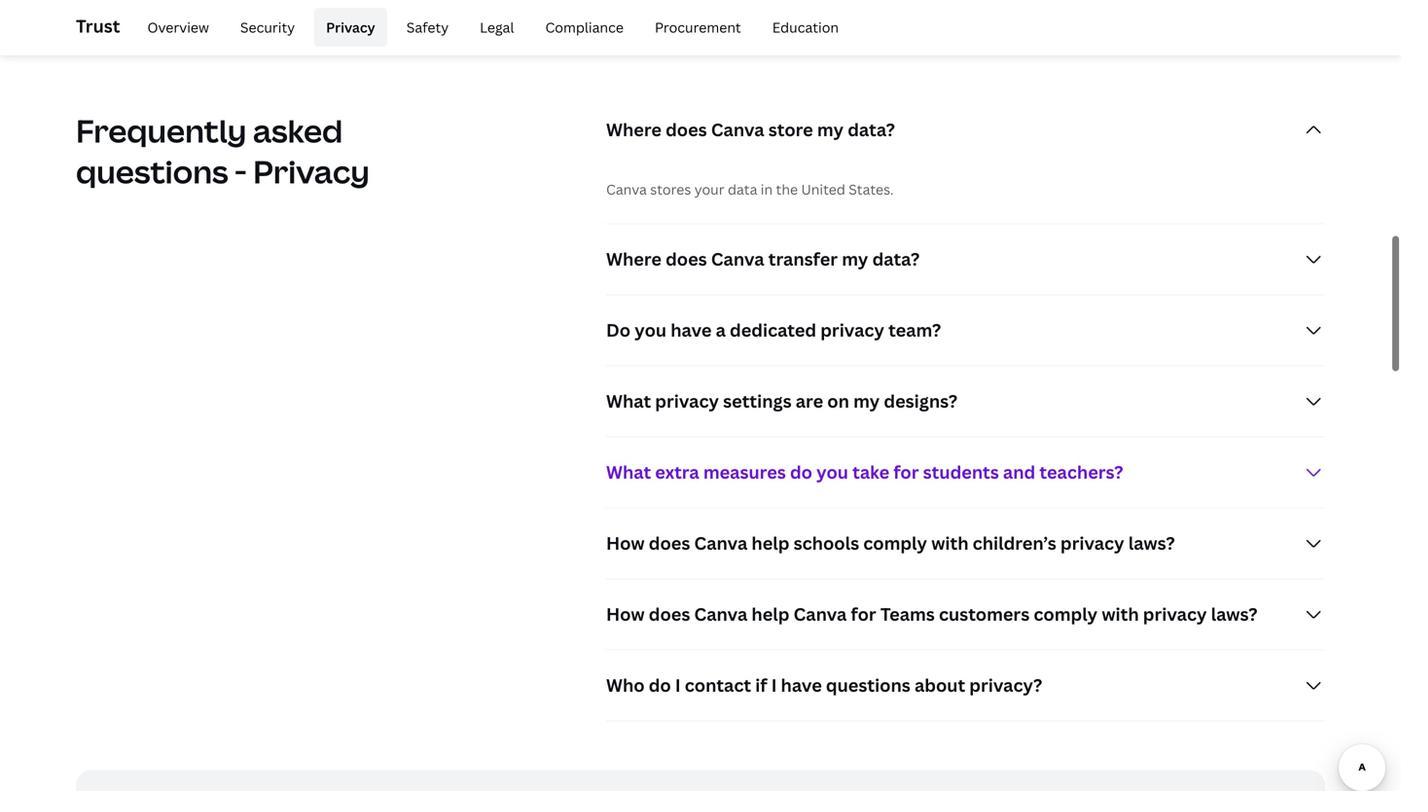Task type: vqa. For each thing, say whether or not it's contained in the screenshot.
2nd I from right
yes



Task type: locate. For each thing, give the bounding box(es) containing it.
0 vertical spatial do
[[790, 460, 813, 484]]

how for how does canva help canva for teams customers comply with privacy laws?
[[606, 602, 645, 626]]

data? for where does canva transfer my data?
[[873, 247, 920, 271]]

how
[[606, 531, 645, 555], [606, 602, 645, 626]]

legal link
[[468, 8, 526, 47]]

my right on
[[854, 389, 880, 413]]

canva stores your data in the united states.
[[606, 180, 894, 198]]

canva for where does canva transfer my data?
[[711, 247, 765, 271]]

0 horizontal spatial you
[[635, 318, 667, 342]]

overview
[[147, 18, 209, 36]]

have left a
[[671, 318, 712, 342]]

0 horizontal spatial i
[[675, 673, 681, 697]]

1 how from the top
[[606, 531, 645, 555]]

1 vertical spatial questions
[[826, 673, 911, 697]]

where up do at the left top of the page
[[606, 247, 662, 271]]

0 horizontal spatial questions
[[76, 150, 228, 193]]

for left teams
[[851, 602, 877, 626]]

transfer
[[769, 247, 838, 271]]

my
[[817, 118, 844, 141], [842, 247, 869, 271], [854, 389, 880, 413]]

0 vertical spatial what
[[606, 389, 651, 413]]

does for where does canva store my data?
[[666, 118, 707, 141]]

privacy left safety "link"
[[326, 18, 375, 36]]

1 i from the left
[[675, 673, 681, 697]]

data? up team?
[[873, 247, 920, 271]]

what inside dropdown button
[[606, 460, 651, 484]]

i left contact
[[675, 673, 681, 697]]

0 vertical spatial help
[[752, 531, 790, 555]]

does for how does canva help canva for teams customers comply with privacy laws?
[[649, 602, 690, 626]]

help for schools
[[752, 531, 790, 555]]

help up if
[[752, 602, 790, 626]]

frequently asked questions - privacy
[[76, 109, 370, 193]]

security
[[240, 18, 295, 36]]

does down stores
[[666, 247, 707, 271]]

canva
[[711, 118, 765, 141], [606, 180, 647, 198], [711, 247, 765, 271], [694, 531, 748, 555], [694, 602, 748, 626], [794, 602, 847, 626]]

laws?
[[1129, 531, 1175, 555], [1211, 602, 1258, 626]]

0 vertical spatial where
[[606, 118, 662, 141]]

2 where from the top
[[606, 247, 662, 271]]

1 vertical spatial for
[[851, 602, 877, 626]]

canva for where does canva store my data?
[[711, 118, 765, 141]]

canva left store
[[711, 118, 765, 141]]

where
[[606, 118, 662, 141], [606, 247, 662, 271]]

menu bar
[[128, 8, 851, 47]]

2 how from the top
[[606, 602, 645, 626]]

help
[[752, 531, 790, 555], [752, 602, 790, 626]]

1 horizontal spatial questions
[[826, 673, 911, 697]]

designs?
[[884, 389, 958, 413]]

1 vertical spatial laws?
[[1211, 602, 1258, 626]]

does up stores
[[666, 118, 707, 141]]

1 horizontal spatial i
[[771, 673, 777, 697]]

0 vertical spatial data?
[[848, 118, 895, 141]]

what for what privacy settings are on my designs?
[[606, 389, 651, 413]]

my inside dropdown button
[[854, 389, 880, 413]]

safety link
[[395, 8, 460, 47]]

1 vertical spatial you
[[817, 460, 849, 484]]

if
[[755, 673, 767, 697]]

0 vertical spatial you
[[635, 318, 667, 342]]

1 vertical spatial help
[[752, 602, 790, 626]]

frequently
[[76, 109, 247, 152]]

have right if
[[781, 673, 822, 697]]

comply right customers
[[1034, 602, 1098, 626]]

2 what from the top
[[606, 460, 651, 484]]

you right do at the left top of the page
[[635, 318, 667, 342]]

my right store
[[817, 118, 844, 141]]

where up stores
[[606, 118, 662, 141]]

questions left -
[[76, 150, 228, 193]]

1 horizontal spatial comply
[[1034, 602, 1098, 626]]

1 horizontal spatial do
[[790, 460, 813, 484]]

students
[[923, 460, 999, 484]]

legal
[[480, 18, 514, 36]]

0 vertical spatial questions
[[76, 150, 228, 193]]

extra
[[655, 460, 699, 484]]

1 horizontal spatial laws?
[[1211, 602, 1258, 626]]

schools
[[794, 531, 859, 555]]

does for how does canva help schools comply with children's privacy laws?
[[649, 531, 690, 555]]

measures
[[703, 460, 786, 484]]

i right if
[[771, 673, 777, 697]]

1 vertical spatial what
[[606, 460, 651, 484]]

do right who
[[649, 673, 671, 697]]

1 horizontal spatial have
[[781, 673, 822, 697]]

comply right schools
[[863, 531, 928, 555]]

what
[[606, 389, 651, 413], [606, 460, 651, 484]]

for right take
[[894, 460, 919, 484]]

my right transfer
[[842, 247, 869, 271]]

1 vertical spatial data?
[[873, 247, 920, 271]]

1 vertical spatial do
[[649, 673, 671, 697]]

compliance
[[545, 18, 624, 36]]

1 help from the top
[[752, 531, 790, 555]]

2 vertical spatial my
[[854, 389, 880, 413]]

1 vertical spatial privacy
[[253, 150, 370, 193]]

0 vertical spatial for
[[894, 460, 919, 484]]

canva left transfer
[[711, 247, 765, 271]]

1 where from the top
[[606, 118, 662, 141]]

children's
[[973, 531, 1057, 555]]

with
[[932, 531, 969, 555], [1102, 602, 1139, 626]]

for
[[894, 460, 919, 484], [851, 602, 877, 626]]

states.
[[849, 180, 894, 198]]

what left extra
[[606, 460, 651, 484]]

a
[[716, 318, 726, 342]]

0 horizontal spatial for
[[851, 602, 877, 626]]

0 horizontal spatial have
[[671, 318, 712, 342]]

1 what from the top
[[606, 389, 651, 413]]

help left schools
[[752, 531, 790, 555]]

data?
[[848, 118, 895, 141], [873, 247, 920, 271]]

comply
[[863, 531, 928, 555], [1034, 602, 1098, 626]]

0 vertical spatial with
[[932, 531, 969, 555]]

where for where does canva transfer my data?
[[606, 247, 662, 271]]

have
[[671, 318, 712, 342], [781, 673, 822, 697]]

teachers?
[[1040, 460, 1124, 484]]

1 vertical spatial where
[[606, 247, 662, 271]]

how does canva help canva for teams customers comply with privacy laws? button
[[606, 579, 1326, 649]]

0 vertical spatial laws?
[[1129, 531, 1175, 555]]

procurement
[[655, 18, 741, 36]]

privacy
[[326, 18, 375, 36], [253, 150, 370, 193]]

1 vertical spatial my
[[842, 247, 869, 271]]

you
[[635, 318, 667, 342], [817, 460, 849, 484]]

you left take
[[817, 460, 849, 484]]

teams
[[881, 602, 935, 626]]

does
[[666, 118, 707, 141], [666, 247, 707, 271], [649, 531, 690, 555], [649, 602, 690, 626]]

privacy right -
[[253, 150, 370, 193]]

0 horizontal spatial with
[[932, 531, 969, 555]]

what down do at the left top of the page
[[606, 389, 651, 413]]

0 vertical spatial how
[[606, 531, 645, 555]]

who do i contact if i have questions about privacy?
[[606, 673, 1043, 697]]

do right measures
[[790, 460, 813, 484]]

questions
[[76, 150, 228, 193], [826, 673, 911, 697]]

canva for how does canva help canva for teams customers comply with privacy laws?
[[694, 602, 748, 626]]

data? up states. on the top right of page
[[848, 118, 895, 141]]

0 vertical spatial my
[[817, 118, 844, 141]]

questions left about
[[826, 673, 911, 697]]

questions inside dropdown button
[[826, 673, 911, 697]]

1 vertical spatial how
[[606, 602, 645, 626]]

privacy?
[[970, 673, 1043, 697]]

data? for where does canva store my data?
[[848, 118, 895, 141]]

canva up contact
[[694, 602, 748, 626]]

privacy
[[821, 318, 885, 342], [655, 389, 719, 413], [1061, 531, 1125, 555], [1143, 602, 1207, 626]]

settings
[[723, 389, 792, 413]]

who
[[606, 673, 645, 697]]

2 help from the top
[[752, 602, 790, 626]]

what inside dropdown button
[[606, 389, 651, 413]]

what for what extra measures do you take for students and teachers?
[[606, 460, 651, 484]]

menu bar containing overview
[[128, 8, 851, 47]]

do
[[790, 460, 813, 484], [649, 673, 671, 697]]

1 vertical spatial have
[[781, 673, 822, 697]]

united
[[801, 180, 846, 198]]

1 vertical spatial comply
[[1034, 602, 1098, 626]]

what extra measures do you take for students and teachers? button
[[606, 437, 1326, 507]]

does down extra
[[649, 531, 690, 555]]

0 vertical spatial comply
[[863, 531, 928, 555]]

privacy inside frequently asked questions - privacy
[[253, 150, 370, 193]]

0 vertical spatial have
[[671, 318, 712, 342]]

canva down measures
[[694, 531, 748, 555]]

i
[[675, 673, 681, 697], [771, 673, 777, 697]]

how does canva help schools comply with children's privacy laws?
[[606, 531, 1175, 555]]

1 horizontal spatial with
[[1102, 602, 1139, 626]]

does up contact
[[649, 602, 690, 626]]



Task type: describe. For each thing, give the bounding box(es) containing it.
questions inside frequently asked questions - privacy
[[76, 150, 228, 193]]

does for where does canva transfer my data?
[[666, 247, 707, 271]]

take
[[853, 460, 890, 484]]

-
[[235, 150, 247, 193]]

education
[[772, 18, 839, 36]]

do
[[606, 318, 631, 342]]

0 horizontal spatial comply
[[863, 531, 928, 555]]

the
[[776, 180, 798, 198]]

help for canva
[[752, 602, 790, 626]]

your
[[695, 180, 725, 198]]

2 i from the left
[[771, 673, 777, 697]]

1 vertical spatial with
[[1102, 602, 1139, 626]]

asked
[[253, 109, 343, 152]]

1 horizontal spatial you
[[817, 460, 849, 484]]

have inside do you have a dedicated privacy team? dropdown button
[[671, 318, 712, 342]]

where does canva store my data? button
[[606, 95, 1326, 165]]

canva left stores
[[606, 180, 647, 198]]

store
[[769, 118, 813, 141]]

safety
[[407, 18, 449, 36]]

on
[[828, 389, 850, 413]]

privacy inside dropdown button
[[655, 389, 719, 413]]

my for transfer
[[842, 247, 869, 271]]

about
[[915, 673, 966, 697]]

1 horizontal spatial for
[[894, 460, 919, 484]]

have inside who do i contact if i have questions about privacy? dropdown button
[[781, 673, 822, 697]]

team?
[[889, 318, 941, 342]]

where does canva store my data?
[[606, 118, 895, 141]]

education link
[[761, 8, 851, 47]]

in
[[761, 180, 773, 198]]

how does canva help canva for teams customers comply with privacy laws?
[[606, 602, 1258, 626]]

canva up who do i contact if i have questions about privacy? in the bottom of the page
[[794, 602, 847, 626]]

0 vertical spatial privacy
[[326, 18, 375, 36]]

who do i contact if i have questions about privacy? button
[[606, 650, 1326, 721]]

canva for how does canva help schools comply with children's privacy laws?
[[694, 531, 748, 555]]

contact
[[685, 673, 751, 697]]

stores
[[650, 180, 691, 198]]

procurement link
[[643, 8, 753, 47]]

how does canva help schools comply with children's privacy laws? button
[[606, 508, 1326, 578]]

do you have a dedicated privacy team? button
[[606, 295, 1326, 365]]

customers
[[939, 602, 1030, 626]]

dedicated
[[730, 318, 817, 342]]

trust
[[76, 14, 120, 38]]

compliance link
[[534, 8, 635, 47]]

where for where does canva store my data?
[[606, 118, 662, 141]]

where does canva transfer my data?
[[606, 247, 920, 271]]

what privacy settings are on my designs?
[[606, 389, 958, 413]]

privacy link
[[314, 8, 387, 47]]

and
[[1003, 460, 1036, 484]]

overview link
[[136, 8, 221, 47]]

do you have a dedicated privacy team?
[[606, 318, 941, 342]]

0 horizontal spatial laws?
[[1129, 531, 1175, 555]]

security link
[[229, 8, 307, 47]]

where does canva transfer my data? button
[[606, 224, 1326, 294]]

0 horizontal spatial do
[[649, 673, 671, 697]]

are
[[796, 389, 823, 413]]

my for store
[[817, 118, 844, 141]]

how for how does canva help schools comply with children's privacy laws?
[[606, 531, 645, 555]]

what extra measures do you take for students and teachers?
[[606, 460, 1124, 484]]

what privacy settings are on my designs? button
[[606, 366, 1326, 436]]

data
[[728, 180, 758, 198]]



